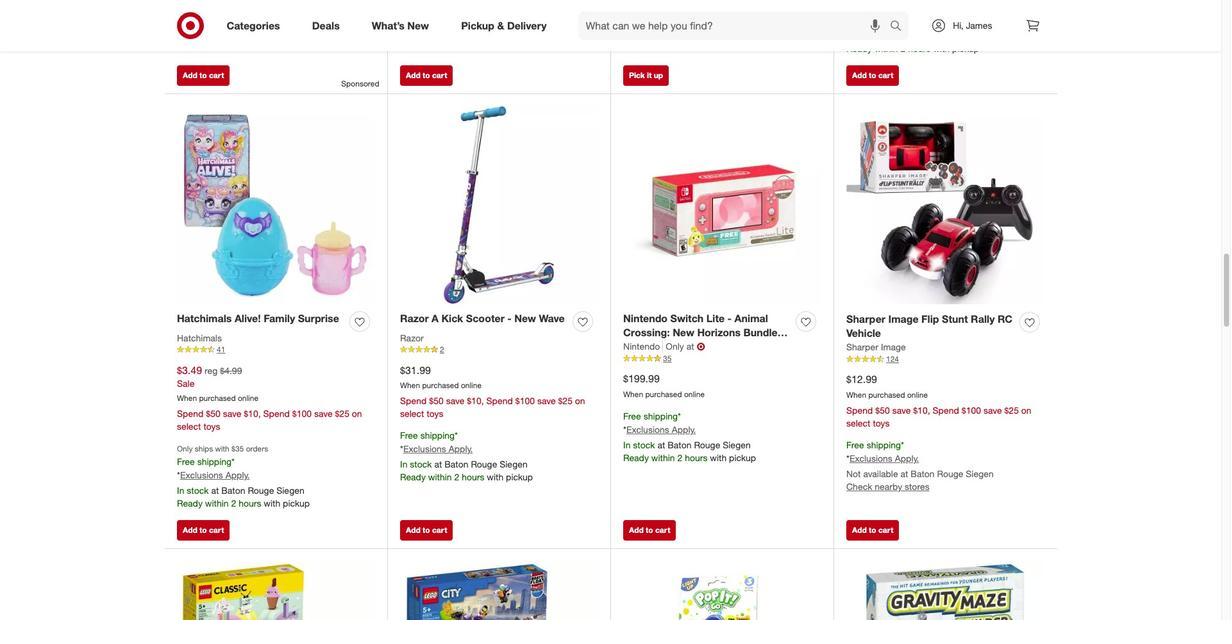 Task type: vqa. For each thing, say whether or not it's contained in the screenshot.
the Edition
yes



Task type: describe. For each thing, give the bounding box(es) containing it.
pickup inside only ships with $35 orders free shipping * * exclusions apply. in stock at  baton rouge siegen ready within 2 hours with pickup
[[283, 498, 310, 509]]

pick
[[629, 70, 645, 80]]

bundle
[[743, 327, 777, 339]]

* exclusions apply. in stock at  baton rouge siegen ready within 2 hours
[[177, 5, 304, 44]]

1 horizontal spatial -
[[727, 312, 732, 325]]

within inside free shipping * exclusions apply. in stock at  baton rouge siegen ready within 2 hours with pickup
[[874, 43, 898, 54]]

not
[[661, 1, 674, 12]]

when for $31.99
[[400, 381, 420, 391]]

toys for $31.99
[[427, 409, 443, 420]]

nintendo link
[[623, 341, 663, 353]]

select for $12.99
[[846, 418, 870, 429]]

james
[[966, 20, 992, 31]]

razor link
[[400, 332, 424, 345]]

on for sharper image flip stunt rally rc vehicle
[[1021, 405, 1031, 416]]

a
[[432, 312, 439, 325]]

rouge inside free shipping * exclusions apply. in stock at  baton rouge siegen ready within 2 hours with pickup
[[917, 30, 943, 41]]

nintendo only at ¬
[[623, 341, 705, 353]]

razor a kick scooter - new wave link
[[400, 311, 565, 326]]

sharper for sharper image
[[846, 342, 878, 353]]

at inside in stock at  baton rouge siegen ready within 2 hours with pickup
[[434, 17, 442, 28]]

online for $199.99
[[684, 390, 705, 400]]

rouge inside only ships with $35 orders free shipping * * exclusions apply. in stock at  baton rouge siegen ready within 2 hours with pickup
[[248, 486, 274, 496]]

purchased for $31.99
[[422, 381, 459, 391]]

free for sharper image flip stunt rally rc vehicle
[[846, 440, 864, 451]]

$12.99
[[846, 373, 877, 386]]

shipping not available in stock at  baton rouge siegen ready within 2 hours with pickup
[[623, 1, 756, 40]]

check
[[846, 481, 872, 492]]

$199.99
[[623, 373, 660, 386]]

in inside * exclusions apply. in stock at  baton rouge siegen ready within 2 hours
[[177, 21, 184, 32]]

razor for razor a kick scooter - new wave
[[400, 312, 429, 325]]

when for $199.99
[[623, 390, 643, 400]]

on inside the $3.49 reg $4.99 sale when purchased online spend $50 save $10, spend $100 save $25 on select toys
[[352, 409, 362, 420]]

exclusions inside free shipping * exclusions apply. in stock at  baton rouge siegen ready within 2 hours with pickup
[[850, 15, 892, 26]]

hours inside only ships with $35 orders free shipping * * exclusions apply. in stock at  baton rouge siegen ready within 2 hours with pickup
[[239, 498, 261, 509]]

exclusions inside * exclusions apply. in stock at  baton rouge siegen ready within 2 hours
[[180, 5, 223, 16]]

baton inside free shipping * * exclusions apply. not available at baton rouge siegen check nearby stores
[[911, 469, 935, 479]]

at inside free shipping * * exclusions apply. not available at baton rouge siegen check nearby stores
[[901, 469, 908, 479]]

kick
[[441, 312, 463, 325]]

horizons
[[697, 327, 741, 339]]

shipping for razor a kick scooter - new wave
[[420, 430, 455, 441]]

check nearby stores button
[[846, 481, 929, 494]]

what's
[[372, 19, 405, 32]]

2 inside shipping not available in stock at  baton rouge siegen ready within 2 hours with pickup
[[677, 30, 682, 40]]

spend down sale
[[177, 409, 204, 420]]

only inside nintendo only at ¬
[[666, 341, 684, 352]]

at inside shipping not available in stock at  baton rouge siegen ready within 2 hours with pickup
[[657, 17, 665, 28]]

rally
[[971, 313, 995, 325]]

$100 inside the $3.49 reg $4.99 sale when purchased online spend $50 save $10, spend $100 save $25 on select toys
[[292, 409, 312, 420]]

what's new link
[[361, 12, 445, 40]]

in inside in stock at  baton rouge siegen ready within 2 hours with pickup
[[400, 17, 407, 28]]

baton inside only ships with $35 orders free shipping * * exclusions apply. in stock at  baton rouge siegen ready within 2 hours with pickup
[[221, 486, 245, 496]]

stunt
[[942, 313, 968, 325]]

sharper image flip stunt rally rc vehicle
[[846, 313, 1013, 340]]

$50 inside the $3.49 reg $4.99 sale when purchased online spend $50 save $10, spend $100 save $25 on select toys
[[206, 409, 220, 420]]

online for $31.99
[[461, 381, 482, 391]]

scooter
[[466, 312, 505, 325]]

$25 for razor a kick scooter - new wave
[[558, 396, 573, 407]]

siegen inside free shipping * * exclusions apply. not available at baton rouge siegen check nearby stores
[[966, 469, 994, 479]]

$35
[[232, 444, 244, 454]]

pickup & delivery link
[[450, 12, 563, 40]]

siegen inside in stock at  baton rouge siegen ready within 2 hours with pickup
[[500, 17, 528, 28]]

deals
[[312, 19, 340, 32]]

$4.99
[[220, 365, 242, 376]]

$10, for $12.99
[[913, 405, 930, 416]]

apply. inside only ships with $35 orders free shipping * * exclusions apply. in stock at  baton rouge siegen ready within 2 hours with pickup
[[225, 470, 250, 481]]

$31.99
[[400, 364, 431, 377]]

ships
[[195, 444, 213, 454]]

pickup inside free shipping * exclusions apply. in stock at  baton rouge siegen ready within 2 hours with pickup
[[952, 43, 979, 54]]

nintendo switch lite - animal crossing: new horizons bundle - isabelle's aloha edition
[[623, 312, 785, 354]]

&
[[497, 19, 504, 32]]

hatchimals link
[[177, 332, 222, 345]]

spend up orders
[[263, 409, 290, 420]]

rouge inside in stock at  baton rouge siegen ready within 2 hours with pickup
[[471, 17, 497, 28]]

$10, inside the $3.49 reg $4.99 sale when purchased online spend $50 save $10, spend $100 save $25 on select toys
[[244, 409, 261, 420]]

baton inside shipping not available in stock at  baton rouge siegen ready within 2 hours with pickup
[[668, 17, 692, 28]]

ready inside shipping not available in stock at  baton rouge siegen ready within 2 hours with pickup
[[623, 30, 649, 40]]

with inside free shipping * exclusions apply. in stock at  baton rouge siegen ready within 2 hours with pickup
[[933, 43, 950, 54]]

shipping inside free shipping * exclusions apply. in stock at  baton rouge siegen ready within 2 hours with pickup
[[867, 1, 901, 12]]

baton inside * exclusions apply. in stock at  baton rouge siegen ready within 2 hours
[[221, 21, 245, 32]]

at inside only ships with $35 orders free shipping * * exclusions apply. in stock at  baton rouge siegen ready within 2 hours with pickup
[[211, 486, 219, 496]]

shipping inside only ships with $35 orders free shipping * * exclusions apply. in stock at  baton rouge siegen ready within 2 hours with pickup
[[197, 457, 232, 468]]

with inside in stock at  baton rouge siegen ready within 2 hours with pickup
[[487, 30, 503, 40]]

$25 for sharper image flip stunt rally rc vehicle
[[1004, 405, 1019, 416]]

available inside free shipping * * exclusions apply. not available at baton rouge siegen check nearby stores
[[863, 469, 898, 479]]

edition
[[703, 341, 737, 354]]

spend down $12.99
[[846, 405, 873, 416]]

stock inside shipping not available in stock at  baton rouge siegen ready within 2 hours with pickup
[[633, 17, 655, 28]]

41 link
[[177, 345, 374, 356]]

stock inside free shipping * exclusions apply. in stock at  baton rouge siegen ready within 2 hours with pickup
[[856, 30, 878, 41]]

41
[[217, 345, 225, 355]]

stock inside in stock at  baton rouge siegen ready within 2 hours with pickup
[[410, 17, 432, 28]]

hi,
[[953, 20, 963, 31]]

124 link
[[846, 354, 1044, 365]]

hatchimals alive! family surprise link
[[177, 311, 339, 326]]

2 inside only ships with $35 orders free shipping * * exclusions apply. in stock at  baton rouge siegen ready within 2 hours with pickup
[[231, 498, 236, 509]]

free shipping * * exclusions apply. in stock at  baton rouge siegen ready within 2 hours with pickup for $199.99
[[623, 411, 756, 463]]

within inside shipping not available in stock at  baton rouge siegen ready within 2 hours with pickup
[[651, 30, 675, 40]]

only ships with $35 orders free shipping * * exclusions apply. in stock at  baton rouge siegen ready within 2 hours with pickup
[[177, 444, 310, 509]]

apply. inside * exclusions apply. in stock at  baton rouge siegen ready within 2 hours
[[225, 5, 250, 16]]

online inside the $3.49 reg $4.99 sale when purchased online spend $50 save $10, spend $100 save $25 on select toys
[[238, 394, 258, 404]]

siegen inside free shipping * exclusions apply. in stock at  baton rouge siegen ready within 2 hours with pickup
[[946, 30, 974, 41]]

pick it up
[[629, 70, 663, 80]]

$50 for $12.99
[[875, 405, 890, 416]]

free shipping * * exclusions apply. not available at baton rouge siegen check nearby stores
[[846, 440, 994, 492]]

124
[[886, 355, 899, 364]]

35 link
[[623, 353, 821, 365]]

purchased for $12.99
[[868, 391, 905, 400]]

pickup inside shipping not available in stock at  baton rouge siegen ready within 2 hours with pickup
[[729, 30, 756, 40]]

purchased for $199.99
[[645, 390, 682, 400]]

at inside nintendo only at ¬
[[687, 341, 694, 352]]

nintendo for nintendo switch lite - animal crossing: new horizons bundle - isabelle's aloha edition
[[623, 312, 668, 325]]

in stock at  baton rouge siegen ready within 2 hours with pickup
[[400, 17, 533, 40]]

stock inside only ships with $35 orders free shipping * * exclusions apply. in stock at  baton rouge siegen ready within 2 hours with pickup
[[187, 486, 209, 496]]

razor for razor
[[400, 332, 424, 343]]

hatchimals alive! family surprise
[[177, 312, 339, 325]]

35
[[663, 354, 672, 364]]

siegen inside only ships with $35 orders free shipping * * exclusions apply. in stock at  baton rouge siegen ready within 2 hours with pickup
[[276, 486, 304, 496]]

on for razor a kick scooter - new wave
[[575, 396, 585, 407]]

siegen inside * exclusions apply. in stock at  baton rouge siegen ready within 2 hours
[[276, 21, 304, 32]]

nearby
[[875, 481, 902, 492]]

sharper image
[[846, 342, 906, 353]]

image for sharper image
[[881, 342, 906, 353]]

free for nintendo switch lite - animal crossing: new horizons bundle - isabelle's aloha edition
[[623, 411, 641, 422]]

stores
[[905, 481, 929, 492]]

ready inside in stock at  baton rouge siegen ready within 2 hours with pickup
[[400, 30, 426, 40]]

surprise
[[298, 312, 339, 325]]

available inside shipping not available in stock at  baton rouge siegen ready within 2 hours with pickup
[[677, 1, 712, 12]]

lite
[[706, 312, 725, 325]]

online for $12.99
[[907, 391, 928, 400]]

exclusions inside only ships with $35 orders free shipping * * exclusions apply. in stock at  baton rouge siegen ready within 2 hours with pickup
[[180, 470, 223, 481]]



Task type: locate. For each thing, give the bounding box(es) containing it.
online down 2 link
[[461, 381, 482, 391]]

new left wave
[[514, 312, 536, 325]]

online down '124' link
[[907, 391, 928, 400]]

- right bundle
[[780, 327, 785, 339]]

available up check nearby stores button
[[863, 469, 898, 479]]

hours inside in stock at  baton rouge siegen ready within 2 hours with pickup
[[462, 30, 484, 40]]

alive!
[[235, 312, 261, 325]]

exclusions inside free shipping * * exclusions apply. not available at baton rouge siegen check nearby stores
[[850, 453, 892, 464]]

reg
[[204, 365, 218, 376]]

when down sale
[[177, 394, 197, 404]]

hatchimals for hatchimals
[[177, 332, 222, 343]]

2 horizontal spatial $50
[[875, 405, 890, 416]]

sharper up vehicle
[[846, 313, 885, 325]]

1 vertical spatial new
[[514, 312, 536, 325]]

at
[[434, 17, 442, 28], [657, 17, 665, 28], [211, 21, 219, 32], [881, 30, 888, 41], [687, 341, 694, 352], [657, 440, 665, 451], [434, 459, 442, 470], [901, 469, 908, 479], [211, 486, 219, 496]]

when inside the $3.49 reg $4.99 sale when purchased online spend $50 save $10, spend $100 save $25 on select toys
[[177, 394, 197, 404]]

select inside '$12.99 when purchased online spend $50 save $10, spend $100 save $25 on select toys'
[[846, 418, 870, 429]]

1 horizontal spatial select
[[400, 409, 424, 420]]

crossing:
[[623, 327, 670, 339]]

$10, up orders
[[244, 409, 261, 420]]

toys down $12.99
[[873, 418, 890, 429]]

pickup & delivery
[[461, 19, 547, 32]]

purchased down "$199.99"
[[645, 390, 682, 400]]

free inside free shipping * * exclusions apply. not available at baton rouge siegen check nearby stores
[[846, 440, 864, 451]]

on inside '$12.99 when purchased online spend $50 save $10, spend $100 save $25 on select toys'
[[1021, 405, 1031, 416]]

online inside the $199.99 when purchased online
[[684, 390, 705, 400]]

nintendo inside nintendo switch lite - animal crossing: new horizons bundle - isabelle's aloha edition
[[623, 312, 668, 325]]

lego city fire rescue boat toy, floats on water set 60373 image
[[400, 562, 598, 621], [400, 562, 598, 621]]

- right scooter
[[507, 312, 512, 325]]

image for sharper image flip stunt rally rc vehicle
[[888, 313, 919, 325]]

1 vertical spatial sharper
[[846, 342, 878, 353]]

when
[[400, 381, 420, 391], [623, 390, 643, 400], [846, 391, 866, 400], [177, 394, 197, 404]]

$10, down 2 link
[[467, 396, 484, 407]]

toys for $12.99
[[873, 418, 890, 429]]

-
[[507, 312, 512, 325], [727, 312, 732, 325], [780, 327, 785, 339]]

$100 for -
[[515, 396, 535, 407]]

toys inside '$12.99 when purchased online spend $50 save $10, spend $100 save $25 on select toys'
[[873, 418, 890, 429]]

2 vertical spatial new
[[673, 327, 694, 339]]

sharper inside sharper image flip stunt rally rc vehicle
[[846, 313, 885, 325]]

wave
[[539, 312, 565, 325]]

image
[[888, 313, 919, 325], [881, 342, 906, 353]]

only inside only ships with $35 orders free shipping * * exclusions apply. in stock at  baton rouge siegen ready within 2 hours with pickup
[[177, 444, 193, 454]]

purchased down $31.99 in the bottom of the page
[[422, 381, 459, 391]]

1 sharper from the top
[[846, 313, 885, 325]]

purchased inside '$12.99 when purchased online spend $50 save $10, spend $100 save $25 on select toys'
[[868, 391, 905, 400]]

ready inside free shipping * exclusions apply. in stock at  baton rouge siegen ready within 2 hours with pickup
[[846, 43, 872, 54]]

2 horizontal spatial select
[[846, 418, 870, 429]]

categories
[[227, 19, 280, 32]]

image left flip
[[888, 313, 919, 325]]

nintendo for nintendo only at ¬
[[623, 341, 660, 352]]

siegen
[[500, 17, 528, 28], [723, 17, 751, 28], [276, 21, 304, 32], [946, 30, 974, 41], [723, 440, 751, 451], [500, 459, 528, 470], [966, 469, 994, 479], [276, 486, 304, 496]]

2 nintendo from the top
[[623, 341, 660, 352]]

online down $4.99
[[238, 394, 258, 404]]

on
[[575, 396, 585, 407], [1021, 405, 1031, 416], [352, 409, 362, 420]]

sharper
[[846, 313, 885, 325], [846, 342, 878, 353]]

pick it up button
[[623, 65, 669, 86]]

hatchimals alive! family surprise image
[[177, 106, 374, 304], [177, 106, 374, 304]]

vehicle
[[846, 327, 881, 340]]

free for razor a kick scooter - new wave
[[400, 430, 418, 441]]

$25 inside $31.99 when purchased online spend $50 save $10, spend $100 save $25 on select toys
[[558, 396, 573, 407]]

razor a kick scooter - new wave image
[[400, 106, 598, 304], [400, 106, 598, 304]]

when down $31.99 in the bottom of the page
[[400, 381, 420, 391]]

rouge inside shipping not available in stock at  baton rouge siegen ready within 2 hours with pickup
[[694, 17, 720, 28]]

toys
[[427, 409, 443, 420], [873, 418, 890, 429], [204, 421, 220, 432]]

select inside $31.99 when purchased online spend $50 save $10, spend $100 save $25 on select toys
[[400, 409, 424, 420]]

$31.99 when purchased online spend $50 save $10, spend $100 save $25 on select toys
[[400, 364, 585, 420]]

2 horizontal spatial on
[[1021, 405, 1031, 416]]

online inside $31.99 when purchased online spend $50 save $10, spend $100 save $25 on select toys
[[461, 381, 482, 391]]

$50
[[429, 396, 444, 407], [875, 405, 890, 416], [206, 409, 220, 420]]

purchased inside $31.99 when purchased online spend $50 save $10, spend $100 save $25 on select toys
[[422, 381, 459, 391]]

sharper for sharper image flip stunt rally rc vehicle
[[846, 313, 885, 325]]

shipping inside free shipping * * exclusions apply. not available at baton rouge siegen check nearby stores
[[867, 440, 901, 451]]

2 horizontal spatial toys
[[873, 418, 890, 429]]

ready
[[400, 30, 426, 40], [623, 30, 649, 40], [177, 34, 203, 44], [846, 43, 872, 54], [623, 453, 649, 463], [400, 472, 426, 483], [177, 498, 203, 509]]

in
[[400, 17, 407, 28], [623, 17, 631, 28], [177, 21, 184, 32], [846, 30, 854, 41], [623, 440, 631, 451], [400, 459, 407, 470], [177, 486, 184, 496]]

within
[[428, 30, 452, 40], [651, 30, 675, 40], [205, 34, 229, 44], [874, 43, 898, 54], [651, 453, 675, 463], [428, 472, 452, 483], [205, 498, 229, 509]]

$50 up ships
[[206, 409, 220, 420]]

$3.49
[[177, 364, 202, 377]]

isabelle's
[[623, 341, 669, 354]]

only
[[666, 341, 684, 352], [177, 444, 193, 454]]

toys up ships
[[204, 421, 220, 432]]

free inside free shipping * exclusions apply. in stock at  baton rouge siegen ready within 2 hours with pickup
[[846, 1, 864, 12]]

$3.49 reg $4.99 sale when purchased online spend $50 save $10, spend $100 save $25 on select toys
[[177, 364, 362, 432]]

purchased inside the $199.99 when purchased online
[[645, 390, 682, 400]]

$50 for $31.99
[[429, 396, 444, 407]]

apply. inside free shipping * exclusions apply. in stock at  baton rouge siegen ready within 2 hours with pickup
[[895, 15, 919, 26]]

sale
[[177, 379, 195, 389]]

1 vertical spatial hatchimals
[[177, 332, 222, 343]]

only left ships
[[177, 444, 193, 454]]

$50 down $12.99
[[875, 405, 890, 416]]

aloha
[[672, 341, 700, 354]]

1 razor from the top
[[400, 312, 429, 325]]

baton inside free shipping * exclusions apply. in stock at  baton rouge siegen ready within 2 hours with pickup
[[891, 30, 915, 41]]

$50 inside $31.99 when purchased online spend $50 save $10, spend $100 save $25 on select toys
[[429, 396, 444, 407]]

purchased down 'reg'
[[199, 394, 236, 404]]

$50 inside '$12.99 when purchased online spend $50 save $10, spend $100 save $25 on select toys'
[[875, 405, 890, 416]]

$10, inside $31.99 when purchased online spend $50 save $10, spend $100 save $25 on select toys
[[467, 396, 484, 407]]

in inside shipping not available in stock at  baton rouge siegen ready within 2 hours with pickup
[[623, 17, 631, 28]]

0 horizontal spatial $25
[[335, 409, 349, 420]]

new right the what's
[[407, 19, 429, 32]]

what's new
[[372, 19, 429, 32]]

it
[[647, 70, 652, 80]]

thinkfun gravity maze builder board game image
[[846, 562, 1044, 621], [846, 562, 1044, 621]]

hours inside * exclusions apply. in stock at  baton rouge siegen ready within 2 hours
[[239, 34, 261, 44]]

1 horizontal spatial free shipping * * exclusions apply. in stock at  baton rouge siegen ready within 2 hours with pickup
[[623, 411, 756, 463]]

ready inside * exclusions apply. in stock at  baton rouge siegen ready within 2 hours
[[177, 34, 203, 44]]

1 hatchimals from the top
[[177, 312, 232, 325]]

animal
[[735, 312, 768, 325]]

online down 35 link
[[684, 390, 705, 400]]

nintendo switch lite - animal crossing: new horizons bundle - isabelle's aloha edition link
[[623, 311, 791, 354]]

2
[[454, 30, 459, 40], [677, 30, 682, 40], [231, 34, 236, 44], [900, 43, 905, 54], [440, 345, 444, 355], [677, 453, 682, 463], [454, 472, 459, 483], [231, 498, 236, 509]]

0 vertical spatial hatchimals
[[177, 312, 232, 325]]

$50 down $31.99 in the bottom of the page
[[429, 396, 444, 407]]

1 horizontal spatial $25
[[558, 396, 573, 407]]

select inside the $3.49 reg $4.99 sale when purchased online spend $50 save $10, spend $100 save $25 on select toys
[[177, 421, 201, 432]]

online inside '$12.99 when purchased online spend $50 save $10, spend $100 save $25 on select toys'
[[907, 391, 928, 400]]

ready inside only ships with $35 orders free shipping * * exclusions apply. in stock at  baton rouge siegen ready within 2 hours with pickup
[[177, 498, 203, 509]]

$10, up free shipping * * exclusions apply. not available at baton rouge siegen check nearby stores
[[913, 405, 930, 416]]

nintendo switch lite - animal crossing: new horizons bundle - isabelle's aloha edition image
[[623, 106, 821, 304], [623, 106, 821, 304]]

2 horizontal spatial $10,
[[913, 405, 930, 416]]

0 vertical spatial available
[[677, 1, 712, 12]]

within inside only ships with $35 orders free shipping * * exclusions apply. in stock at  baton rouge siegen ready within 2 hours with pickup
[[205, 498, 229, 509]]

1 horizontal spatial only
[[666, 341, 684, 352]]

$100 inside $31.99 when purchased online spend $50 save $10, spend $100 save $25 on select toys
[[515, 396, 535, 407]]

1 vertical spatial razor
[[400, 332, 424, 343]]

select
[[400, 409, 424, 420], [846, 418, 870, 429], [177, 421, 201, 432]]

hours inside free shipping * exclusions apply. in stock at  baton rouge siegen ready within 2 hours with pickup
[[908, 43, 931, 54]]

when down $12.99
[[846, 391, 866, 400]]

nintendo
[[623, 312, 668, 325], [623, 341, 660, 352]]

0 vertical spatial nintendo
[[623, 312, 668, 325]]

save
[[446, 396, 464, 407], [537, 396, 556, 407], [892, 405, 911, 416], [983, 405, 1002, 416], [223, 409, 241, 420], [314, 409, 332, 420]]

rouge
[[471, 17, 497, 28], [694, 17, 720, 28], [248, 21, 274, 32], [917, 30, 943, 41], [694, 440, 720, 451], [471, 459, 497, 470], [937, 469, 963, 479], [248, 486, 274, 496]]

up
[[654, 70, 663, 80]]

*
[[901, 1, 904, 12], [177, 5, 180, 16], [678, 411, 681, 422], [623, 424, 626, 435], [455, 430, 458, 441], [901, 440, 904, 451], [400, 444, 403, 455], [846, 453, 850, 464], [232, 457, 235, 468], [177, 470, 180, 481]]

0 vertical spatial razor
[[400, 312, 429, 325]]

sharper inside the sharper image link
[[846, 342, 878, 353]]

available
[[677, 1, 712, 12], [863, 469, 898, 479]]

0 horizontal spatial $10,
[[244, 409, 261, 420]]

rouge inside * exclusions apply. in stock at  baton rouge siegen ready within 2 hours
[[248, 21, 274, 32]]

free shipping * * exclusions apply. in stock at  baton rouge siegen ready within 2 hours with pickup
[[623, 411, 756, 463], [400, 430, 533, 483]]

sharper image link
[[846, 341, 906, 354]]

0 horizontal spatial new
[[407, 19, 429, 32]]

- right lite
[[727, 312, 732, 325]]

shipping for nintendo switch lite - animal crossing: new horizons bundle - isabelle's aloha edition
[[643, 411, 678, 422]]

1 vertical spatial available
[[863, 469, 898, 479]]

1 horizontal spatial available
[[863, 469, 898, 479]]

0 horizontal spatial -
[[507, 312, 512, 325]]

when for $12.99
[[846, 391, 866, 400]]

buffalo games pop it go game image
[[623, 562, 821, 621], [623, 562, 821, 621]]

2 inside free shipping * exclusions apply. in stock at  baton rouge siegen ready within 2 hours with pickup
[[900, 43, 905, 54]]

family
[[264, 312, 295, 325]]

available right not
[[677, 1, 712, 12]]

0 horizontal spatial $100
[[292, 409, 312, 420]]

shipping
[[867, 1, 901, 12], [643, 411, 678, 422], [420, 430, 455, 441], [867, 440, 901, 451], [197, 457, 232, 468]]

2 horizontal spatial -
[[780, 327, 785, 339]]

sharper image flip stunt rally rc vehicle image
[[846, 106, 1044, 305], [846, 106, 1044, 305]]

with
[[487, 30, 503, 40], [710, 30, 727, 40], [933, 43, 950, 54], [215, 444, 229, 454], [710, 453, 727, 463], [487, 472, 503, 483], [264, 498, 280, 509]]

when inside $31.99 when purchased online spend $50 save $10, spend $100 save $25 on select toys
[[400, 381, 420, 391]]

$100 for rally
[[962, 405, 981, 416]]

siegen inside shipping not available in stock at  baton rouge siegen ready within 2 hours with pickup
[[723, 17, 751, 28]]

* inside * exclusions apply. in stock at  baton rouge siegen ready within 2 hours
[[177, 5, 180, 16]]

What can we help you find? suggestions appear below search field
[[578, 12, 893, 40]]

2 inside * exclusions apply. in stock at  baton rouge siegen ready within 2 hours
[[231, 34, 236, 44]]

categories link
[[216, 12, 296, 40]]

select down $12.99
[[846, 418, 870, 429]]

on inside $31.99 when purchased online spend $50 save $10, spend $100 save $25 on select toys
[[575, 396, 585, 407]]

2 inside in stock at  baton rouge siegen ready within 2 hours with pickup
[[454, 30, 459, 40]]

new inside nintendo switch lite - animal crossing: new horizons bundle - isabelle's aloha edition
[[673, 327, 694, 339]]

$10,
[[467, 396, 484, 407], [913, 405, 930, 416], [244, 409, 261, 420]]

1 horizontal spatial $100
[[515, 396, 535, 407]]

apply.
[[225, 5, 250, 16], [895, 15, 919, 26], [672, 424, 696, 435], [449, 444, 473, 455], [895, 453, 919, 464], [225, 470, 250, 481]]

1 vertical spatial image
[[881, 342, 906, 353]]

0 horizontal spatial only
[[177, 444, 193, 454]]

flip
[[921, 313, 939, 325]]

switch
[[670, 312, 704, 325]]

spend down $31.99 in the bottom of the page
[[400, 396, 427, 407]]

razor a kick scooter - new wave
[[400, 312, 565, 325]]

$10, inside '$12.99 when purchased online spend $50 save $10, spend $100 save $25 on select toys'
[[913, 405, 930, 416]]

2 horizontal spatial $25
[[1004, 405, 1019, 416]]

only up 35 at right
[[666, 341, 684, 352]]

0 horizontal spatial on
[[352, 409, 362, 420]]

within inside * exclusions apply. in stock at  baton rouge siegen ready within 2 hours
[[205, 34, 229, 44]]

free inside only ships with $35 orders free shipping * * exclusions apply. in stock at  baton rouge siegen ready within 2 hours with pickup
[[177, 457, 195, 468]]

nintendo up crossing:
[[623, 312, 668, 325]]

1 nintendo from the top
[[623, 312, 668, 325]]

select for $31.99
[[400, 409, 424, 420]]

$100
[[515, 396, 535, 407], [962, 405, 981, 416], [292, 409, 312, 420]]

select down $31.99 in the bottom of the page
[[400, 409, 424, 420]]

shipping
[[623, 1, 659, 12]]

* inside free shipping * exclusions apply. in stock at  baton rouge siegen ready within 2 hours with pickup
[[901, 1, 904, 12]]

hi, james
[[953, 20, 992, 31]]

1 vertical spatial nintendo
[[623, 341, 660, 352]]

within inside in stock at  baton rouge siegen ready within 2 hours with pickup
[[428, 30, 452, 40]]

baton inside in stock at  baton rouge siegen ready within 2 hours with pickup
[[444, 17, 468, 28]]

new up 'aloha' at right
[[673, 327, 694, 339]]

rouge inside free shipping * * exclusions apply. not available at baton rouge siegen check nearby stores
[[937, 469, 963, 479]]

hours inside shipping not available in stock at  baton rouge siegen ready within 2 hours with pickup
[[685, 30, 707, 40]]

razor up razor 'link'
[[400, 312, 429, 325]]

shipping for sharper image flip stunt rally rc vehicle
[[867, 440, 901, 451]]

search
[[884, 20, 915, 33]]

select up ships
[[177, 421, 201, 432]]

$12.99 when purchased online spend $50 save $10, spend $100 save $25 on select toys
[[846, 373, 1031, 429]]

2 sharper from the top
[[846, 342, 878, 353]]

0 vertical spatial sharper
[[846, 313, 885, 325]]

pickup inside in stock at  baton rouge siegen ready within 2 hours with pickup
[[506, 30, 533, 40]]

$10, for $31.99
[[467, 396, 484, 407]]

not
[[846, 469, 861, 479]]

in inside free shipping * exclusions apply. in stock at  baton rouge siegen ready within 2 hours with pickup
[[846, 30, 854, 41]]

0 horizontal spatial available
[[677, 1, 712, 12]]

2 link
[[400, 345, 598, 356]]

free shipping * * exclusions apply. in stock at  baton rouge siegen ready within 2 hours with pickup for $31.99
[[400, 430, 533, 483]]

hatchimals
[[177, 312, 232, 325], [177, 332, 222, 343]]

free shipping * exclusions apply. in stock at  baton rouge siegen ready within 2 hours with pickup
[[846, 1, 979, 54]]

spend down 2 link
[[486, 396, 513, 407]]

cart
[[209, 70, 224, 80], [432, 70, 447, 80], [878, 70, 893, 80], [209, 526, 224, 535], [432, 526, 447, 535], [655, 526, 670, 535], [878, 526, 893, 535]]

2 horizontal spatial $100
[[962, 405, 981, 416]]

hatchimals up 41
[[177, 332, 222, 343]]

pickup
[[461, 19, 494, 32]]

0 horizontal spatial free shipping * * exclusions apply. in stock at  baton rouge siegen ready within 2 hours with pickup
[[400, 430, 533, 483]]

0 horizontal spatial toys
[[204, 421, 220, 432]]

sponsored
[[341, 79, 379, 88]]

at inside free shipping * exclusions apply. in stock at  baton rouge siegen ready within 2 hours with pickup
[[881, 30, 888, 41]]

0 vertical spatial new
[[407, 19, 429, 32]]

rc
[[998, 313, 1013, 325]]

hatchimals for hatchimals alive! family surprise
[[177, 312, 232, 325]]

baton
[[444, 17, 468, 28], [668, 17, 692, 28], [221, 21, 245, 32], [891, 30, 915, 41], [668, 440, 692, 451], [444, 459, 468, 470], [911, 469, 935, 479], [221, 486, 245, 496]]

stock
[[410, 17, 432, 28], [633, 17, 655, 28], [187, 21, 209, 32], [856, 30, 878, 41], [633, 440, 655, 451], [410, 459, 432, 470], [187, 486, 209, 496]]

0 horizontal spatial $50
[[206, 409, 220, 420]]

2 hatchimals from the top
[[177, 332, 222, 343]]

when down "$199.99"
[[623, 390, 643, 400]]

1 vertical spatial only
[[177, 444, 193, 454]]

razor up $31.99 in the bottom of the page
[[400, 332, 424, 343]]

toys inside the $3.49 reg $4.99 sale when purchased online spend $50 save $10, spend $100 save $25 on select toys
[[204, 421, 220, 432]]

$199.99 when purchased online
[[623, 373, 705, 400]]

purchased down $12.99
[[868, 391, 905, 400]]

nintendo down crossing:
[[623, 341, 660, 352]]

with inside shipping not available in stock at  baton rouge siegen ready within 2 hours with pickup
[[710, 30, 727, 40]]

when inside the $199.99 when purchased online
[[623, 390, 643, 400]]

apply. inside free shipping * * exclusions apply. not available at baton rouge siegen check nearby stores
[[895, 453, 919, 464]]

sharper image flip stunt rally rc vehicle link
[[846, 312, 1014, 341]]

1 horizontal spatial $50
[[429, 396, 444, 407]]

0 horizontal spatial select
[[177, 421, 201, 432]]

hatchimals up hatchimals link
[[177, 312, 232, 325]]

add
[[183, 70, 197, 80], [406, 70, 420, 80], [852, 70, 867, 80], [183, 526, 197, 535], [406, 526, 420, 535], [629, 526, 644, 535], [852, 526, 867, 535]]

$25 inside the $3.49 reg $4.99 sale when purchased online spend $50 save $10, spend $100 save $25 on select toys
[[335, 409, 349, 420]]

orders
[[246, 444, 268, 454]]

2 razor from the top
[[400, 332, 424, 343]]

1 horizontal spatial toys
[[427, 409, 443, 420]]

stock inside * exclusions apply. in stock at  baton rouge siegen ready within 2 hours
[[187, 21, 209, 32]]

delivery
[[507, 19, 547, 32]]

2 horizontal spatial new
[[673, 327, 694, 339]]

search button
[[884, 12, 915, 42]]

¬
[[697, 341, 705, 353]]

0 vertical spatial image
[[888, 313, 919, 325]]

toys inside $31.99 when purchased online spend $50 save $10, spend $100 save $25 on select toys
[[427, 409, 443, 420]]

deals link
[[301, 12, 356, 40]]

1 horizontal spatial new
[[514, 312, 536, 325]]

$100 inside '$12.99 when purchased online spend $50 save $10, spend $100 save $25 on select toys'
[[962, 405, 981, 416]]

toys down $31.99 in the bottom of the page
[[427, 409, 443, 420]]

sharper down vehicle
[[846, 342, 878, 353]]

1 horizontal spatial on
[[575, 396, 585, 407]]

purchased inside the $3.49 reg $4.99 sale when purchased online spend $50 save $10, spend $100 save $25 on select toys
[[199, 394, 236, 404]]

at inside * exclusions apply. in stock at  baton rouge siegen ready within 2 hours
[[211, 21, 219, 32]]

hours
[[462, 30, 484, 40], [685, 30, 707, 40], [239, 34, 261, 44], [908, 43, 931, 54], [685, 453, 707, 463], [462, 472, 484, 483], [239, 498, 261, 509]]

in inside only ships with $35 orders free shipping * * exclusions apply. in stock at  baton rouge siegen ready within 2 hours with pickup
[[177, 486, 184, 496]]

lego classic creative pastel fun building bricks toy 11028 image
[[177, 562, 374, 621], [177, 562, 374, 621]]

1 horizontal spatial $10,
[[467, 396, 484, 407]]

purchased
[[422, 381, 459, 391], [645, 390, 682, 400], [868, 391, 905, 400], [199, 394, 236, 404]]

spend down '124' link
[[933, 405, 959, 416]]

image up 124
[[881, 342, 906, 353]]

0 vertical spatial only
[[666, 341, 684, 352]]



